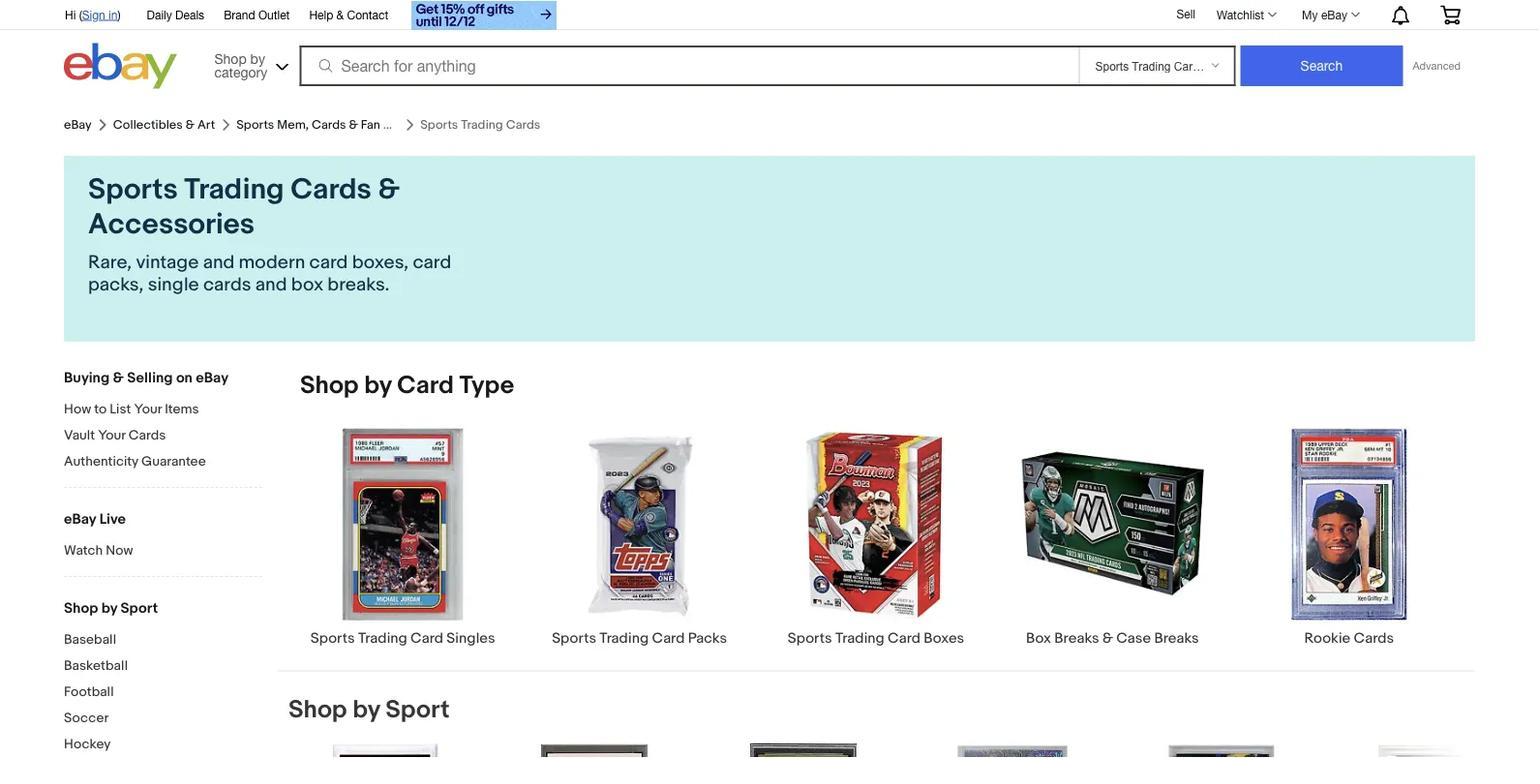 Task type: locate. For each thing, give the bounding box(es) containing it.
collectibles
[[113, 117, 183, 132]]

main content containing shop by card type
[[277, 370, 1528, 758]]

baseball basketball football soccer hockey
[[64, 631, 128, 752]]

card
[[397, 370, 454, 400], [411, 630, 443, 647], [652, 630, 685, 647], [888, 630, 921, 647]]

sports for sports trading cards & accessories rare, vintage and modern card boxes, card packs, single cards and box breaks.
[[88, 172, 178, 207]]

box breaks & case breaks link
[[994, 424, 1231, 647]]

and right single
[[203, 251, 235, 274]]

card for type
[[397, 370, 454, 400]]

ebay up the watch
[[64, 510, 96, 528]]

ebay link
[[64, 117, 92, 132]]

shop by category
[[214, 50, 267, 80]]

card
[[309, 251, 348, 274], [413, 251, 451, 274]]

hockey link
[[64, 736, 262, 754]]

trading inside sports trading cards & accessories rare, vintage and modern card boxes, card packs, single cards and box breaks.
[[184, 172, 284, 207]]

cards
[[312, 117, 346, 132], [291, 172, 372, 207], [128, 427, 166, 443], [1354, 630, 1394, 647]]

1 vertical spatial sport
[[386, 695, 450, 725]]

cards right rookie
[[1354, 630, 1394, 647]]

rookie cards link
[[1231, 424, 1468, 647]]

trading for singles
[[358, 630, 407, 647]]

1 horizontal spatial shop by sport
[[288, 695, 450, 725]]

0 vertical spatial sport
[[120, 599, 158, 617]]

sports trading card packs link
[[521, 424, 758, 647]]

None submit
[[1241, 46, 1403, 86]]

trading for &
[[184, 172, 284, 207]]

your down list
[[98, 427, 125, 443]]

card right boxes,
[[413, 251, 451, 274]]

ebay left the collectibles
[[64, 117, 92, 132]]

sports
[[236, 117, 274, 132], [88, 172, 178, 207], [311, 630, 355, 647], [552, 630, 596, 647], [788, 630, 832, 647]]

case
[[1116, 630, 1151, 647]]

watchlist link
[[1206, 3, 1286, 26]]

& down fan
[[378, 172, 400, 207]]

ebay
[[1321, 8, 1348, 21], [64, 117, 92, 132], [196, 369, 229, 386], [64, 510, 96, 528]]

deals
[[175, 8, 204, 21]]

boxes,
[[352, 251, 409, 274]]

0 horizontal spatial and
[[203, 251, 235, 274]]

daily deals link
[[147, 5, 204, 26]]

brand outlet link
[[224, 5, 290, 26]]

card left boxes,
[[309, 251, 348, 274]]

& inside account navigation
[[337, 8, 344, 21]]

1 horizontal spatial breaks
[[1154, 630, 1199, 647]]

card left boxes
[[888, 630, 921, 647]]

& inside sports trading cards & accessories rare, vintage and modern card boxes, card packs, single cards and box breaks.
[[378, 172, 400, 207]]

sport
[[120, 599, 158, 617], [386, 695, 450, 725]]

singles
[[447, 630, 495, 647]]

help & contact
[[309, 8, 388, 21]]

shop by sport
[[64, 599, 158, 617], [288, 695, 450, 725]]

card left singles
[[411, 630, 443, 647]]

mem,
[[277, 117, 309, 132]]

cards right "mem,"
[[312, 117, 346, 132]]

trading left packs on the bottom of the page
[[600, 630, 649, 647]]

cards
[[203, 273, 251, 296]]

trading for packs
[[600, 630, 649, 647]]

box
[[1026, 630, 1051, 647]]

trading left singles
[[358, 630, 407, 647]]

basketball link
[[64, 657, 262, 676]]

card inside sports trading card boxes link
[[888, 630, 921, 647]]

sell
[[1177, 7, 1196, 20]]

Search for anything text field
[[303, 47, 1075, 84]]

daily
[[147, 8, 172, 21]]

sell link
[[1168, 7, 1204, 20]]

get an extra 15% off image
[[412, 1, 557, 30]]

shop by sport inside main content
[[288, 695, 450, 725]]

authenticity
[[64, 453, 138, 470]]

0 horizontal spatial card
[[309, 251, 348, 274]]

1 vertical spatial your
[[98, 427, 125, 443]]

daily deals
[[147, 8, 204, 21]]

cards inside list
[[1354, 630, 1394, 647]]

sport up baseball link at the bottom left
[[120, 599, 158, 617]]

card for boxes
[[888, 630, 921, 647]]

hockey
[[64, 736, 111, 752]]

card inside "sports trading card singles" link
[[411, 630, 443, 647]]

vault your cards link
[[64, 427, 262, 445]]

shop by sport up baseball image
[[288, 695, 450, 725]]

trading
[[184, 172, 284, 207], [358, 630, 407, 647], [600, 630, 649, 647], [835, 630, 885, 647]]

1 horizontal spatial your
[[134, 401, 162, 417]]

0 horizontal spatial breaks
[[1055, 630, 1099, 647]]

main content
[[277, 370, 1528, 758]]

your right list
[[134, 401, 162, 417]]

watchlist
[[1217, 8, 1264, 21]]

box breaks & case breaks
[[1026, 630, 1199, 647]]

card for packs
[[652, 630, 685, 647]]

cards down "how to list your items" "link"
[[128, 427, 166, 443]]

sport up baseball image
[[386, 695, 450, 725]]

guarantee
[[141, 453, 206, 470]]

trading down art
[[184, 172, 284, 207]]

sports inside sports trading cards & accessories rare, vintage and modern card boxes, card packs, single cards and box breaks.
[[88, 172, 178, 207]]

watch
[[64, 542, 103, 559]]

cards inside how to list your items vault your cards authenticity guarantee
[[128, 427, 166, 443]]

& right help
[[337, 8, 344, 21]]

how to list your items link
[[64, 401, 262, 419]]

how to list your items vault your cards authenticity guarantee
[[64, 401, 206, 470]]

breaks right case
[[1154, 630, 1199, 647]]

list
[[277, 424, 1475, 670]]

ebay inside account navigation
[[1321, 8, 1348, 21]]

1 breaks from the left
[[1055, 630, 1099, 647]]

box
[[291, 273, 323, 296]]

watch now
[[64, 542, 133, 559]]

by inside "shop by category"
[[250, 50, 265, 66]]

list containing sports trading card singles
[[277, 424, 1475, 670]]

1 horizontal spatial card
[[413, 251, 451, 274]]

& right buying
[[113, 369, 124, 386]]

by
[[250, 50, 265, 66], [364, 370, 392, 400], [101, 599, 117, 617], [353, 695, 380, 725]]

my
[[1302, 8, 1318, 21]]

your
[[134, 401, 162, 417], [98, 427, 125, 443]]

card inside sports trading card packs link
[[652, 630, 685, 647]]

and left box on the left top of page
[[255, 273, 287, 296]]

modern
[[239, 251, 305, 274]]

auto racing image
[[1353, 741, 1508, 758]]

art
[[197, 117, 215, 132]]

1 vertical spatial shop by sport
[[288, 695, 450, 725]]

2 breaks from the left
[[1154, 630, 1199, 647]]

ebay right my
[[1321, 8, 1348, 21]]

sports trading card boxes
[[788, 630, 964, 647]]

0 horizontal spatial your
[[98, 427, 125, 443]]

sports trading cards & accessories rare, vintage and modern card boxes, card packs, single cards and box breaks.
[[88, 172, 451, 296]]

in
[[109, 8, 118, 21]]

&
[[337, 8, 344, 21], [186, 117, 195, 132], [349, 117, 358, 132], [378, 172, 400, 207], [113, 369, 124, 386], [1103, 630, 1113, 647]]

shop by sport up baseball
[[64, 599, 158, 617]]

packs,
[[88, 273, 144, 296]]

baseball
[[64, 631, 116, 648]]

0 horizontal spatial shop by sport
[[64, 599, 158, 617]]

fan
[[361, 117, 380, 132]]

card left packs on the bottom of the page
[[652, 630, 685, 647]]

2 card from the left
[[413, 251, 451, 274]]

sports trading card boxes link
[[758, 424, 994, 647]]

cards down sports mem, cards & fan shop
[[291, 172, 372, 207]]

card left the 'type'
[[397, 370, 454, 400]]

hockey image
[[1144, 741, 1299, 758]]

to
[[94, 401, 107, 417]]

0 vertical spatial your
[[134, 401, 162, 417]]

type
[[459, 370, 514, 400]]

card for singles
[[411, 630, 443, 647]]

trading left boxes
[[835, 630, 885, 647]]

items
[[165, 401, 199, 417]]

brand outlet
[[224, 8, 290, 21]]

and
[[203, 251, 235, 274], [255, 273, 287, 296]]

advanced
[[1413, 60, 1461, 72]]

breaks right box on the bottom right
[[1055, 630, 1099, 647]]



Task type: describe. For each thing, give the bounding box(es) containing it.
soccer link
[[64, 710, 262, 728]]

list
[[110, 401, 131, 417]]

soccer image
[[935, 741, 1090, 758]]

my ebay link
[[1292, 3, 1369, 26]]

)
[[118, 8, 121, 21]]

help & contact link
[[309, 5, 388, 26]]

my ebay
[[1302, 8, 1348, 21]]

shop by category banner
[[54, 0, 1475, 94]]

baseball image
[[308, 741, 463, 758]]

none submit inside "shop by category" banner
[[1241, 46, 1403, 86]]

single
[[148, 273, 199, 296]]

sports for sports trading card packs
[[552, 630, 596, 647]]

contact
[[347, 8, 388, 21]]

shop inside "shop by category"
[[214, 50, 247, 66]]

football
[[64, 683, 114, 700]]

rookie
[[1304, 630, 1351, 647]]

sports mem, cards & fan shop
[[236, 117, 412, 132]]

& left fan
[[349, 117, 358, 132]]

basketball
[[64, 657, 128, 674]]

collectibles & art
[[113, 117, 215, 132]]

how
[[64, 401, 91, 417]]

selling
[[127, 369, 173, 386]]

advanced link
[[1403, 46, 1471, 85]]

shop by card type
[[300, 370, 514, 400]]

breaks.
[[328, 273, 390, 296]]

0 vertical spatial shop by sport
[[64, 599, 158, 617]]

football image
[[726, 741, 881, 758]]

ebay live
[[64, 510, 126, 528]]

sports for sports trading card boxes
[[788, 630, 832, 647]]

now
[[106, 542, 133, 559]]

shop by category button
[[206, 43, 293, 85]]

help
[[309, 8, 333, 21]]

vintage
[[136, 251, 199, 274]]

buying & selling on ebay
[[64, 369, 229, 386]]

category
[[214, 64, 267, 80]]

accessories
[[88, 207, 255, 242]]

sports for sports mem, cards & fan shop
[[236, 117, 274, 132]]

sports trading card singles
[[311, 630, 495, 647]]

cards inside sports trading cards & accessories rare, vintage and modern card boxes, card packs, single cards and box breaks.
[[291, 172, 372, 207]]

& left case
[[1103, 630, 1113, 647]]

authenticity guarantee link
[[64, 453, 262, 471]]

1 card from the left
[[309, 251, 348, 274]]

outlet
[[258, 8, 290, 21]]

sports trading card singles link
[[285, 424, 521, 647]]

your shopping cart image
[[1440, 5, 1462, 24]]

0 horizontal spatial sport
[[120, 599, 158, 617]]

hi
[[65, 8, 76, 21]]

rookie cards
[[1304, 630, 1394, 647]]

packs
[[688, 630, 727, 647]]

vault
[[64, 427, 95, 443]]

sports trading card packs
[[552, 630, 727, 647]]

1 horizontal spatial sport
[[386, 695, 450, 725]]

ebay right on
[[196, 369, 229, 386]]

trading for boxes
[[835, 630, 885, 647]]

soccer
[[64, 710, 109, 726]]

watch now link
[[64, 542, 262, 561]]

sign
[[82, 8, 105, 21]]

sports mem, cards & fan shop link
[[236, 117, 412, 132]]

(
[[79, 8, 82, 21]]

on
[[176, 369, 193, 386]]

brand
[[224, 8, 255, 21]]

& left art
[[186, 117, 195, 132]]

account navigation
[[54, 0, 1475, 32]]

basketball image
[[517, 741, 672, 758]]

football link
[[64, 683, 262, 702]]

baseball link
[[64, 631, 262, 650]]

live
[[99, 510, 126, 528]]

buying
[[64, 369, 110, 386]]

boxes
[[924, 630, 964, 647]]

sign in link
[[82, 8, 118, 21]]

rare,
[[88, 251, 132, 274]]

sports for sports trading card singles
[[311, 630, 355, 647]]

1 horizontal spatial and
[[255, 273, 287, 296]]

collectibles & art link
[[113, 117, 215, 132]]

hi ( sign in )
[[65, 8, 121, 21]]



Task type: vqa. For each thing, say whether or not it's contained in the screenshot.
the Picture 3 of 10
no



